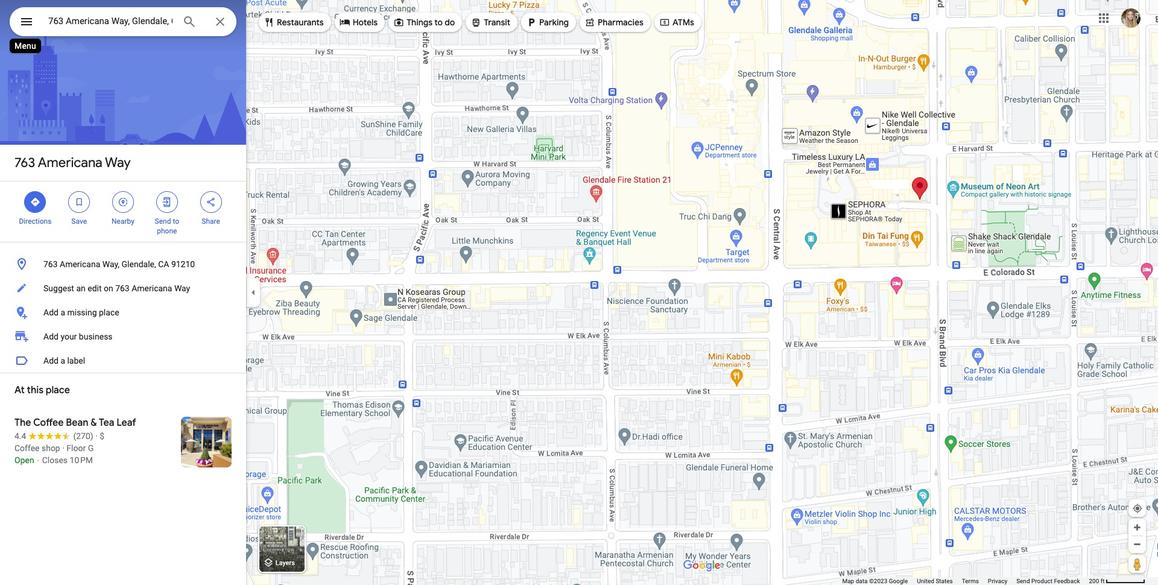 Task type: describe. For each thing, give the bounding box(es) containing it.
at this place
[[14, 384, 70, 396]]

(270)
[[73, 431, 93, 441]]

footer inside google maps element
[[842, 577, 1089, 585]]

nearby
[[112, 217, 134, 226]]

200 ft
[[1089, 578, 1105, 585]]

label
[[67, 356, 85, 366]]


[[19, 13, 34, 30]]

add a missing place
[[43, 308, 119, 317]]

floor
[[67, 443, 86, 453]]

terms button
[[962, 577, 979, 585]]

google maps element
[[0, 0, 1158, 585]]

suggest an edit on 763 americana way button
[[0, 276, 246, 300]]

 parking
[[526, 16, 569, 29]]

share
[[202, 217, 220, 226]]

 pharmacies
[[585, 16, 644, 29]]

add your business
[[43, 332, 113, 341]]


[[74, 195, 85, 209]]

shop
[[42, 443, 60, 453]]

add a missing place button
[[0, 300, 246, 325]]

suggest an edit on 763 americana way
[[43, 284, 190, 293]]

americana inside suggest an edit on 763 americana way 'button'
[[132, 284, 172, 293]]

privacy button
[[988, 577, 1008, 585]]

the
[[14, 417, 31, 429]]

pharmacies
[[598, 17, 644, 28]]

layers
[[276, 559, 295, 567]]

send for send product feedback
[[1017, 578, 1030, 585]]

actions for 763 americana way region
[[0, 182, 246, 242]]

parking
[[539, 17, 569, 28]]

united states button
[[917, 577, 953, 585]]

google
[[889, 578, 908, 585]]

©2023
[[869, 578, 888, 585]]

ca
[[158, 259, 169, 269]]

763 Americana Way, Glendale, CA 91210 field
[[10, 7, 236, 36]]

add for add a label
[[43, 356, 58, 366]]

 button
[[10, 7, 43, 39]]

2 horizontal spatial 763
[[115, 284, 130, 293]]

10 pm
[[70, 455, 93, 465]]

763 americana way, glendale, ca 91210 button
[[0, 252, 246, 276]]

 restaurants
[[264, 16, 324, 29]]


[[162, 195, 172, 209]]

open
[[14, 455, 34, 465]]

0 horizontal spatial place
[[46, 384, 70, 396]]

· $
[[95, 431, 104, 441]]

closes
[[42, 455, 68, 465]]

coffee shop · floor g open ⋅ closes 10 pm
[[14, 443, 94, 465]]


[[30, 195, 41, 209]]

atms
[[673, 17, 694, 28]]

show your location image
[[1132, 503, 1143, 514]]

coffee inside "coffee shop · floor g open ⋅ closes 10 pm"
[[14, 443, 40, 453]]

g
[[88, 443, 94, 453]]

map
[[842, 578, 854, 585]]

add a label
[[43, 356, 85, 366]]

 atms
[[659, 16, 694, 29]]

at
[[14, 384, 25, 396]]

send for send to phone
[[155, 217, 171, 226]]

add for add a missing place
[[43, 308, 58, 317]]

states
[[936, 578, 953, 585]]

feedback
[[1054, 578, 1080, 585]]

0 vertical spatial way
[[105, 154, 131, 171]]

missing
[[67, 308, 97, 317]]


[[526, 16, 537, 29]]

price: inexpensive image
[[100, 431, 104, 441]]

map data ©2023 google
[[842, 578, 908, 585]]

americana for way
[[38, 154, 102, 171]]

business
[[79, 332, 113, 341]]

$
[[100, 431, 104, 441]]

do
[[445, 17, 455, 28]]


[[659, 16, 670, 29]]

ft
[[1101, 578, 1105, 585]]

 hotels
[[339, 16, 378, 29]]

bean
[[66, 417, 88, 429]]

zoom in image
[[1133, 523, 1142, 532]]

phone
[[157, 227, 177, 235]]

way,
[[102, 259, 120, 269]]

glendale,
[[122, 259, 156, 269]]

send product feedback button
[[1017, 577, 1080, 585]]

1 horizontal spatial ·
[[95, 431, 98, 441]]

send product feedback
[[1017, 578, 1080, 585]]


[[205, 195, 216, 209]]

the coffee bean & tea leaf
[[14, 417, 136, 429]]

tea
[[99, 417, 114, 429]]



Task type: vqa. For each thing, say whether or not it's contained in the screenshot.
St in the button
no



Task type: locate. For each thing, give the bounding box(es) containing it.
0 vertical spatial add
[[43, 308, 58, 317]]

google account: michelle dermenjian  
(michelle.dermenjian@adept.ai) image
[[1121, 8, 1141, 28]]


[[264, 16, 274, 29]]

footer containing map data ©2023 google
[[842, 577, 1089, 585]]

leaf
[[117, 417, 136, 429]]

None field
[[48, 14, 173, 28]]

0 horizontal spatial ·
[[62, 443, 64, 453]]

0 vertical spatial coffee
[[33, 417, 64, 429]]

add a label button
[[0, 349, 246, 373]]

americana down ca
[[132, 284, 172, 293]]

an
[[76, 284, 86, 293]]

add your business link
[[0, 325, 246, 349]]

1 vertical spatial send
[[1017, 578, 1030, 585]]

0 horizontal spatial to
[[173, 217, 179, 226]]

add inside add your business link
[[43, 332, 58, 341]]

zoom out image
[[1133, 540, 1142, 549]]

· inside "coffee shop · floor g open ⋅ closes 10 pm"
[[62, 443, 64, 453]]

1 vertical spatial a
[[61, 356, 65, 366]]


[[118, 195, 128, 209]]

a
[[61, 308, 65, 317], [61, 356, 65, 366]]

this
[[27, 384, 43, 396]]

americana inside 763 americana way, glendale, ca 91210 'button'
[[60, 259, 100, 269]]

way up 
[[105, 154, 131, 171]]

americana for way,
[[60, 259, 100, 269]]

place inside button
[[99, 308, 119, 317]]

⋅
[[36, 455, 40, 465]]

0 vertical spatial ·
[[95, 431, 98, 441]]

to inside send to phone
[[173, 217, 179, 226]]

add left your
[[43, 332, 58, 341]]

1 vertical spatial ·
[[62, 443, 64, 453]]

edit
[[88, 284, 102, 293]]

0 horizontal spatial 763
[[14, 154, 35, 171]]

1 horizontal spatial to
[[435, 17, 443, 28]]

4.4
[[14, 431, 26, 441]]

200
[[1089, 578, 1099, 585]]

footer
[[842, 577, 1089, 585]]

send up the phone
[[155, 217, 171, 226]]

hotels
[[353, 17, 378, 28]]

to left do
[[435, 17, 443, 28]]

suggest
[[43, 284, 74, 293]]


[[339, 16, 350, 29]]

data
[[856, 578, 868, 585]]

 things to do
[[393, 16, 455, 29]]

way down 91210
[[174, 284, 190, 293]]

·
[[95, 431, 98, 441], [62, 443, 64, 453]]

save
[[71, 217, 87, 226]]

americana up an
[[60, 259, 100, 269]]

add for add your business
[[43, 332, 58, 341]]

a left missing
[[61, 308, 65, 317]]

coffee
[[33, 417, 64, 429], [14, 443, 40, 453]]

1 add from the top
[[43, 308, 58, 317]]

200 ft button
[[1089, 578, 1146, 585]]

0 horizontal spatial way
[[105, 154, 131, 171]]

763 for 763 americana way, glendale, ca 91210
[[43, 259, 58, 269]]

show street view coverage image
[[1129, 555, 1146, 573]]

restaurants
[[277, 17, 324, 28]]

1 horizontal spatial send
[[1017, 578, 1030, 585]]

1 vertical spatial place
[[46, 384, 70, 396]]

send left product
[[1017, 578, 1030, 585]]

· right shop
[[62, 443, 64, 453]]

1 vertical spatial to
[[173, 217, 179, 226]]

 transit
[[471, 16, 510, 29]]

763 americana way
[[14, 154, 131, 171]]


[[471, 16, 482, 29]]

91210
[[171, 259, 195, 269]]

1 horizontal spatial place
[[99, 308, 119, 317]]

a left label
[[61, 356, 65, 366]]

763 for 763 americana way
[[14, 154, 35, 171]]

send
[[155, 217, 171, 226], [1017, 578, 1030, 585]]

to inside  things to do
[[435, 17, 443, 28]]

 search field
[[10, 7, 236, 39]]

· left $
[[95, 431, 98, 441]]

on
[[104, 284, 113, 293]]

coffee up the open
[[14, 443, 40, 453]]

way inside 'button'
[[174, 284, 190, 293]]

a for label
[[61, 356, 65, 366]]

privacy
[[988, 578, 1008, 585]]

none field inside 763 americana way, glendale, ca 91210 field
[[48, 14, 173, 28]]

add down suggest
[[43, 308, 58, 317]]

a for missing
[[61, 308, 65, 317]]

763 right on
[[115, 284, 130, 293]]

americana up 
[[38, 154, 102, 171]]

0 vertical spatial send
[[155, 217, 171, 226]]

send inside button
[[1017, 578, 1030, 585]]

763 up suggest
[[43, 259, 58, 269]]

1 a from the top
[[61, 308, 65, 317]]

send inside send to phone
[[155, 217, 171, 226]]

4.4 stars 270 reviews image
[[14, 430, 93, 442]]

place right this
[[46, 384, 70, 396]]

to up the phone
[[173, 217, 179, 226]]

0 vertical spatial a
[[61, 308, 65, 317]]

1 vertical spatial way
[[174, 284, 190, 293]]

1 vertical spatial coffee
[[14, 443, 40, 453]]

things
[[407, 17, 433, 28]]

product
[[1032, 578, 1053, 585]]

send to phone
[[155, 217, 179, 235]]

collapse side panel image
[[247, 286, 260, 299]]

add inside add a missing place button
[[43, 308, 58, 317]]

terms
[[962, 578, 979, 585]]

&
[[91, 417, 97, 429]]


[[585, 16, 595, 29]]

transit
[[484, 17, 510, 28]]

1 horizontal spatial way
[[174, 284, 190, 293]]

add inside add a label button
[[43, 356, 58, 366]]

2 vertical spatial 763
[[115, 284, 130, 293]]

763 americana way, glendale, ca 91210
[[43, 259, 195, 269]]

a inside add a missing place button
[[61, 308, 65, 317]]

coffee up 4.4 stars 270 reviews image
[[33, 417, 64, 429]]

united states
[[917, 578, 953, 585]]

763 americana way main content
[[0, 0, 246, 585]]


[[393, 16, 404, 29]]

0 vertical spatial americana
[[38, 154, 102, 171]]

add left label
[[43, 356, 58, 366]]

your
[[61, 332, 77, 341]]

2 add from the top
[[43, 332, 58, 341]]

directions
[[19, 217, 51, 226]]

1 vertical spatial add
[[43, 332, 58, 341]]

1 horizontal spatial 763
[[43, 259, 58, 269]]

place down on
[[99, 308, 119, 317]]

a inside add a label button
[[61, 356, 65, 366]]

2 a from the top
[[61, 356, 65, 366]]

americana
[[38, 154, 102, 171], [60, 259, 100, 269], [132, 284, 172, 293]]

0 horizontal spatial send
[[155, 217, 171, 226]]

2 vertical spatial americana
[[132, 284, 172, 293]]

1 vertical spatial americana
[[60, 259, 100, 269]]

3 add from the top
[[43, 356, 58, 366]]

2 vertical spatial add
[[43, 356, 58, 366]]

0 vertical spatial 763
[[14, 154, 35, 171]]

1 vertical spatial 763
[[43, 259, 58, 269]]

add
[[43, 308, 58, 317], [43, 332, 58, 341], [43, 356, 58, 366]]

0 vertical spatial place
[[99, 308, 119, 317]]

united
[[917, 578, 934, 585]]

0 vertical spatial to
[[435, 17, 443, 28]]

place
[[99, 308, 119, 317], [46, 384, 70, 396]]

763 up the 
[[14, 154, 35, 171]]

way
[[105, 154, 131, 171], [174, 284, 190, 293]]



